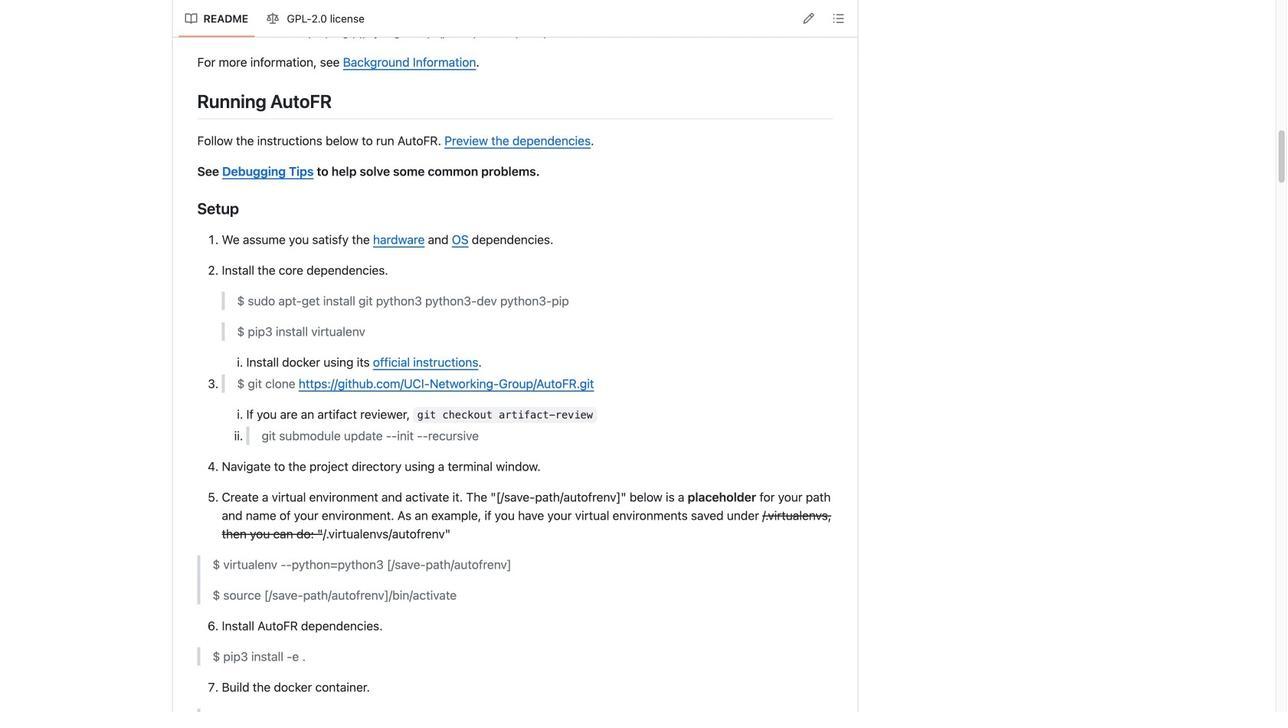 Task type: describe. For each thing, give the bounding box(es) containing it.
edit file image
[[803, 12, 815, 25]]

law image
[[267, 13, 279, 25]]



Task type: vqa. For each thing, say whether or not it's contained in the screenshot.
Outline "image"
yes



Task type: locate. For each thing, give the bounding box(es) containing it.
book image
[[185, 13, 197, 25]]

outline image
[[833, 12, 845, 25]]

list
[[179, 7, 373, 31]]



